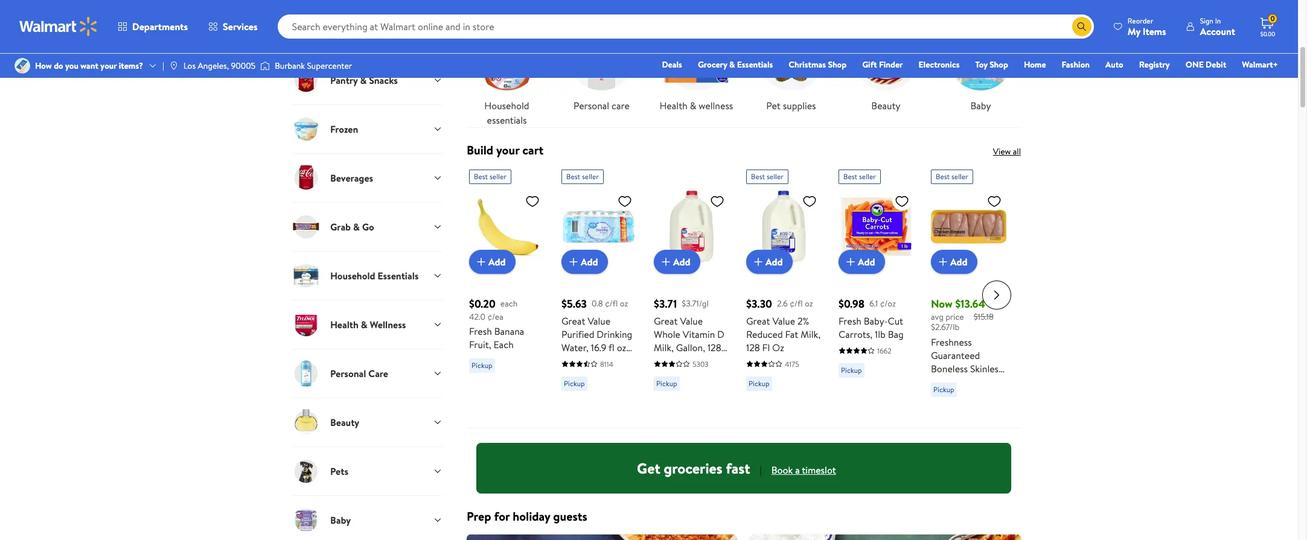 Task type: describe. For each thing, give the bounding box(es) containing it.
oz right 0.8
[[620, 298, 628, 310]]

toy
[[975, 59, 988, 71]]

seller for $3.30
[[767, 171, 784, 182]]

$5.63 0.8 ¢/fl oz great value purified drinking water, 16.9 fl oz bottles, 40 count
[[562, 296, 636, 368]]

shop for christmas shop
[[828, 59, 847, 71]]

add button for great value whole vitamin d milk, gallon, 128 fl oz image
[[654, 250, 700, 274]]

8114
[[600, 359, 613, 370]]

& for wellness
[[361, 318, 367, 331]]

bottles,
[[562, 354, 594, 368]]

5 best from the left
[[936, 171, 950, 182]]

household essentials button
[[292, 251, 443, 300]]

build
[[467, 142, 493, 158]]

reorder my items
[[1128, 15, 1166, 38]]

household essentials
[[485, 99, 529, 127]]

¢/fl for $5.63
[[605, 298, 618, 310]]

home
[[1024, 59, 1046, 71]]

add button for the fresh baby-cut carrots, 1lb bag image
[[839, 250, 885, 274]]

$3.30
[[746, 296, 772, 312]]

frozen
[[330, 122, 358, 136]]

supercenter
[[307, 60, 352, 72]]

add button for the fresh banana fruit, each image
[[469, 250, 515, 274]]

great value 2% reduced fat milk, 128 fl oz image
[[746, 189, 822, 264]]

reduced
[[746, 328, 783, 341]]

freshness
[[931, 336, 972, 349]]

shop for toy shop
[[990, 59, 1008, 71]]

breasts,
[[967, 376, 1000, 389]]

sign in to add to favorites list, freshness guaranteed boneless skinless chicken breasts, 25g protein per 4 oz, 4.7 - 6.25 lb tray image
[[987, 194, 1002, 209]]

electronics
[[919, 59, 960, 71]]

timeslot
[[802, 464, 836, 477]]

pantry & snacks
[[330, 74, 398, 87]]

2.6
[[777, 298, 788, 310]]

burbank
[[275, 60, 305, 72]]

angeles,
[[198, 60, 229, 72]]

milk, inside $3.71 $3.71/gl great value whole vitamin d milk, gallon, 128 fl oz
[[654, 341, 674, 354]]

essentials inside "dropdown button"
[[378, 269, 419, 282]]

2 seller from the left
[[582, 171, 599, 182]]

fresh inside $0.98 6.1 ¢/oz fresh baby-cut carrots, 1lb bag
[[839, 315, 862, 328]]

walmart+
[[1242, 59, 1278, 71]]

one
[[1186, 59, 1204, 71]]

prep
[[467, 509, 491, 525]]

baby for baby dropdown button
[[330, 514, 351, 527]]

$3.71/gl
[[682, 298, 709, 310]]

drinking
[[597, 328, 632, 341]]

build your cart
[[467, 142, 544, 158]]

health & wellness
[[330, 318, 406, 331]]

fruit,
[[469, 338, 491, 352]]

best for $0.20
[[474, 171, 488, 182]]

list containing household essentials
[[460, 8, 1028, 127]]

$15.18 $2.67/lb
[[931, 311, 994, 334]]

water,
[[562, 341, 589, 354]]

1lb
[[875, 328, 886, 341]]

best for $0.98
[[844, 171, 858, 182]]

value for $3.30
[[773, 315, 795, 328]]

household for household essentials
[[330, 269, 375, 282]]

& for bread
[[319, 34, 324, 46]]

fresh baby-cut carrots, 1lb bag image
[[839, 189, 914, 264]]

sign in to add to favorites list, fresh baby-cut carrots, 1lb bag image
[[895, 194, 909, 209]]

2 best from the left
[[566, 171, 580, 182]]

snacks
[[369, 74, 398, 87]]

product group containing $5.63
[[562, 165, 637, 424]]

pickup down the 'fruit,'
[[472, 361, 492, 371]]

tray
[[931, 415, 948, 429]]

add button for "freshness guaranteed boneless skinless chicken breasts, 25g protein per 4 oz, 4.7 - 6.25 lb tray" "image"
[[931, 250, 977, 274]]

1 horizontal spatial your
[[496, 142, 520, 158]]

supplies
[[783, 99, 816, 112]]

& for eggs
[[313, 14, 319, 27]]

1 horizontal spatial essentials
[[737, 59, 773, 71]]

bread
[[326, 34, 348, 46]]

bag
[[888, 328, 904, 341]]

personal care
[[330, 367, 388, 380]]

health & wellness button
[[292, 300, 443, 349]]

grab & go button
[[292, 202, 443, 251]]

for
[[494, 509, 510, 525]]

milk, inside "$3.30 2.6 ¢/fl oz great value 2% reduced fat milk, 128 fl oz"
[[801, 328, 821, 341]]

freshness guaranteed boneless skinless chicken breasts, 25g protein per 4 oz, 4.7 - 6.25 lb tray image
[[931, 189, 1007, 264]]

great value purified drinking water, 16.9 fl oz bottles, 40 count image
[[562, 189, 637, 264]]

6.25
[[966, 402, 984, 415]]

product group containing now $13.64
[[931, 165, 1007, 429]]

finder
[[879, 59, 903, 71]]

¢/fl for $3.30
[[790, 298, 803, 310]]

value inside $3.71 $3.71/gl great value whole vitamin d milk, gallon, 128 fl oz
[[680, 315, 703, 328]]

add to cart image for great value whole vitamin d milk, gallon, 128 fl oz image
[[659, 255, 673, 269]]

sign in to add to favorites list, great value whole vitamin d milk, gallon, 128 fl oz image
[[710, 194, 725, 209]]

& for essentials
[[729, 59, 735, 71]]

next slide for product carousel list image
[[982, 281, 1011, 310]]

health for health & wellness
[[660, 99, 688, 112]]

great inside $3.71 $3.71/gl great value whole vitamin d milk, gallon, 128 fl oz
[[654, 315, 678, 328]]

4
[[998, 389, 1004, 402]]

beauty for beauty dropdown button
[[330, 416, 359, 429]]

add to cart image for the fresh baby-cut carrots, 1lb bag image
[[844, 255, 858, 269]]

$2.67/lb
[[931, 322, 960, 334]]

personal for personal care
[[574, 99, 609, 112]]

toy shop
[[975, 59, 1008, 71]]

¢/oz
[[880, 298, 896, 310]]

$0.98 6.1 ¢/oz fresh baby-cut carrots, 1lb bag
[[839, 296, 904, 341]]

holiday
[[513, 509, 550, 525]]

how do you want your items?
[[35, 60, 143, 72]]

services
[[223, 20, 258, 33]]

want
[[80, 60, 98, 72]]

gift finder link
[[857, 58, 909, 71]]

product group containing $0.98
[[839, 165, 914, 424]]

auto link
[[1100, 58, 1129, 71]]

items?
[[119, 60, 143, 72]]

reorder
[[1128, 15, 1154, 26]]

pickup down bottles,
[[564, 379, 585, 389]]

add for add to cart icon corresponding to the fresh banana fruit, each image
[[489, 255, 506, 269]]

Search search field
[[278, 14, 1094, 39]]

count
[[610, 354, 636, 368]]

90005
[[231, 60, 256, 72]]

departments button
[[107, 12, 198, 41]]

personal care link
[[562, 18, 642, 113]]

in
[[1215, 15, 1221, 26]]

departments
[[132, 20, 188, 33]]

baby link
[[941, 18, 1021, 113]]

sign in account
[[1200, 15, 1235, 38]]

sign in to add to favorites list, great value 2% reduced fat milk, 128 fl oz image
[[803, 194, 817, 209]]

128 inside $3.71 $3.71/gl great value whole vitamin d milk, gallon, 128 fl oz
[[708, 341, 721, 354]]

4175
[[785, 359, 799, 370]]

deals
[[662, 59, 682, 71]]

grocery
[[698, 59, 727, 71]]

fl for $3.71
[[654, 354, 660, 368]]

bakery & bread link
[[292, 34, 443, 56]]

registry
[[1139, 59, 1170, 71]]

0 horizontal spatial your
[[100, 60, 117, 72]]

los
[[183, 60, 196, 72]]

oz inside "$3.30 2.6 ¢/fl oz great value 2% reduced fat milk, 128 fl oz"
[[805, 298, 813, 310]]

chicken
[[931, 376, 965, 389]]

d
[[717, 328, 725, 341]]

now $13.64 avg price
[[931, 296, 985, 323]]

search icon image
[[1077, 22, 1087, 31]]

pickup down fl
[[749, 379, 770, 389]]

128 inside "$3.30 2.6 ¢/fl oz great value 2% reduced fat milk, 128 fl oz"
[[746, 341, 760, 354]]

wellness
[[699, 99, 733, 112]]

0 $0.00
[[1261, 13, 1275, 38]]

fashion
[[1062, 59, 1090, 71]]

fat
[[785, 328, 799, 341]]

add for the fresh baby-cut carrots, 1lb bag image's add to cart image
[[858, 255, 875, 269]]

get groceries fast
[[637, 459, 750, 479]]

view all
[[993, 146, 1021, 158]]

oz right 16.9
[[617, 341, 626, 354]]

cut
[[888, 315, 903, 328]]

-
[[960, 402, 964, 415]]

fast
[[726, 459, 750, 479]]

0
[[1271, 13, 1275, 24]]

care
[[368, 367, 388, 380]]



Task type: vqa. For each thing, say whether or not it's contained in the screenshot.
"Fresh Banana Fruit, Each" image at the left top of page
yes



Task type: locate. For each thing, give the bounding box(es) containing it.
add up $13.64
[[950, 255, 968, 269]]

4 add button from the left
[[746, 250, 793, 274]]

1 vertical spatial household
[[330, 269, 375, 282]]

| left book
[[760, 464, 762, 477]]

product group containing $3.30
[[746, 165, 822, 424]]

walmart image
[[19, 17, 98, 36]]

1 add to cart image from the left
[[566, 255, 581, 269]]

0 horizontal spatial add to cart image
[[566, 255, 581, 269]]

0 vertical spatial list
[[460, 8, 1028, 127]]

6 add button from the left
[[931, 250, 977, 274]]

add to cart image
[[474, 255, 489, 269], [659, 255, 673, 269], [751, 255, 766, 269], [936, 255, 950, 269]]

& for go
[[353, 220, 360, 234]]

view
[[993, 146, 1011, 158]]

2 horizontal spatial value
[[773, 315, 795, 328]]

grab
[[330, 220, 351, 234]]

0 horizontal spatial shop
[[828, 59, 847, 71]]

health for health & wellness
[[330, 318, 359, 331]]

1 vertical spatial essentials
[[378, 269, 419, 282]]

1 vertical spatial list
[[460, 535, 1028, 540]]

personal for personal care
[[330, 367, 366, 380]]

how
[[35, 60, 52, 72]]

0 horizontal spatial beauty
[[330, 416, 359, 429]]

fresh down $0.98
[[839, 315, 862, 328]]

christmas
[[789, 59, 826, 71]]

now
[[931, 296, 953, 312]]

shop right christmas
[[828, 59, 847, 71]]

 image
[[260, 60, 270, 72], [169, 61, 179, 71]]

1 horizontal spatial shop
[[990, 59, 1008, 71]]

seller for $0.98
[[859, 171, 876, 182]]

add button up now
[[931, 250, 977, 274]]

baby for baby link
[[971, 99, 991, 112]]

product group
[[469, 165, 545, 424], [562, 165, 637, 424], [654, 165, 729, 424], [746, 165, 822, 424], [839, 165, 914, 424], [931, 165, 1007, 429]]

list
[[460, 8, 1028, 127], [460, 535, 1028, 540]]

beauty for beauty link
[[872, 99, 901, 112]]

services button
[[198, 12, 268, 41]]

0 vertical spatial your
[[100, 60, 117, 72]]

0 horizontal spatial fl
[[609, 341, 615, 354]]

3 best seller from the left
[[751, 171, 784, 182]]

add button for great value 2% reduced fat milk, 128 fl oz image
[[746, 250, 793, 274]]

5 best seller from the left
[[936, 171, 968, 182]]

add button up $3.30
[[746, 250, 793, 274]]

add to cart image up $0.20 on the bottom
[[474, 255, 489, 269]]

add up 0.8
[[581, 255, 598, 269]]

5 add from the left
[[858, 255, 875, 269]]

bakery & bread
[[292, 34, 348, 46]]

3 add from the left
[[673, 255, 691, 269]]

view all link
[[993, 146, 1021, 158]]

2%
[[798, 315, 809, 328]]

prep for holiday guests
[[467, 509, 587, 525]]

2 add to cart image from the left
[[659, 255, 673, 269]]

seller up "freshness guaranteed boneless skinless chicken breasts, 25g protein per 4 oz, 4.7 - 6.25 lb tray" "image"
[[952, 171, 968, 182]]

2 best seller from the left
[[566, 171, 599, 182]]

great down $3.71
[[654, 315, 678, 328]]

each
[[494, 338, 514, 352]]

0 horizontal spatial baby
[[330, 514, 351, 527]]

health left wellness
[[330, 318, 359, 331]]

fl inside "$5.63 0.8 ¢/fl oz great value purified drinking water, 16.9 fl oz bottles, 40 count"
[[609, 341, 615, 354]]

0 horizontal spatial  image
[[169, 61, 179, 71]]

seller for $0.20
[[490, 171, 507, 182]]

fresh inside $0.20 each 42.0 ¢/ea fresh banana fruit, each
[[469, 325, 492, 338]]

essentials
[[487, 114, 527, 127]]

add up 6.1
[[858, 255, 875, 269]]

1 horizontal spatial beauty
[[872, 99, 901, 112]]

oz,
[[931, 402, 943, 415]]

add to cart image for great value 2% reduced fat milk, 128 fl oz image
[[751, 255, 766, 269]]

fresh down the "42.0"
[[469, 325, 492, 338]]

add to cart image up $0.98
[[844, 255, 858, 269]]

fresh banana fruit, each image
[[469, 189, 545, 264]]

2 horizontal spatial great
[[746, 315, 770, 328]]

1 horizontal spatial 128
[[746, 341, 760, 354]]

household essentials
[[330, 269, 419, 282]]

5303
[[693, 359, 709, 370]]

great value whole vitamin d milk, gallon, 128 fl oz image
[[654, 189, 729, 264]]

value down 2.6 in the right of the page
[[773, 315, 795, 328]]

1 horizontal spatial value
[[680, 315, 703, 328]]

1 best seller from the left
[[474, 171, 507, 182]]

great inside "$3.30 2.6 ¢/fl oz great value 2% reduced fat milk, 128 fl oz"
[[746, 315, 770, 328]]

& for wellness
[[690, 99, 696, 112]]

|
[[162, 60, 164, 72], [760, 464, 762, 477]]

baby inside dropdown button
[[330, 514, 351, 527]]

0 horizontal spatial 128
[[708, 341, 721, 354]]

beverages button
[[292, 153, 443, 202]]

4 seller from the left
[[859, 171, 876, 182]]

debit
[[1206, 59, 1227, 71]]

| left the "los"
[[162, 60, 164, 72]]

fl down whole
[[654, 354, 660, 368]]

1 shop from the left
[[828, 59, 847, 71]]

seller up great value 2% reduced fat milk, 128 fl oz image
[[767, 171, 784, 182]]

2 add button from the left
[[562, 250, 608, 274]]

household up essentials
[[485, 99, 529, 112]]

2 value from the left
[[680, 315, 703, 328]]

3 value from the left
[[773, 315, 795, 328]]

best up great value purified drinking water, 16.9 fl oz bottles, 40 count image
[[566, 171, 580, 182]]

0 vertical spatial health
[[660, 99, 688, 112]]

your left cart
[[496, 142, 520, 158]]

add button up $0.98
[[839, 250, 885, 274]]

3 seller from the left
[[767, 171, 784, 182]]

guaranteed
[[931, 349, 980, 362]]

1 vertical spatial health
[[330, 318, 359, 331]]

0 horizontal spatial value
[[588, 315, 611, 328]]

your right want in the top of the page
[[100, 60, 117, 72]]

1 vertical spatial your
[[496, 142, 520, 158]]

¢/fl inside "$3.30 2.6 ¢/fl oz great value 2% reduced fat milk, 128 fl oz"
[[790, 298, 803, 310]]

best for $3.30
[[751, 171, 765, 182]]

0 horizontal spatial personal
[[330, 367, 366, 380]]

essentials up wellness
[[378, 269, 419, 282]]

add up each
[[489, 255, 506, 269]]

pickup up oz,
[[934, 385, 954, 395]]

great for $5.63
[[562, 315, 585, 328]]

cart
[[522, 142, 544, 158]]

1 horizontal spatial health
[[660, 99, 688, 112]]

avg
[[931, 311, 944, 323]]

1 list item from the left
[[460, 535, 744, 540]]

1 horizontal spatial fl
[[654, 354, 660, 368]]

¢/fl right 0.8
[[605, 298, 618, 310]]

0 horizontal spatial milk,
[[654, 341, 674, 354]]

grocery & essentials
[[698, 59, 773, 71]]

health down deals
[[660, 99, 688, 112]]

add up 2.6 in the right of the page
[[766, 255, 783, 269]]

6 add from the left
[[950, 255, 968, 269]]

pet
[[766, 99, 781, 112]]

best up great value 2% reduced fat milk, 128 fl oz image
[[751, 171, 765, 182]]

add button up $5.63
[[562, 250, 608, 274]]

2 add to cart image from the left
[[844, 255, 858, 269]]

1 seller from the left
[[490, 171, 507, 182]]

fl right 16.9
[[609, 341, 615, 354]]

best seller for $0.20
[[474, 171, 507, 182]]

beauty inside dropdown button
[[330, 416, 359, 429]]

best down build
[[474, 171, 488, 182]]

1 horizontal spatial  image
[[260, 60, 270, 72]]

1 great from the left
[[562, 315, 585, 328]]

best seller up great value 2% reduced fat milk, 128 fl oz image
[[751, 171, 784, 182]]

value down $3.71/gl
[[680, 315, 703, 328]]

1 horizontal spatial personal
[[574, 99, 609, 112]]

do
[[54, 60, 63, 72]]

baby button
[[292, 496, 443, 540]]

1 value from the left
[[588, 315, 611, 328]]

milk,
[[801, 328, 821, 341], [654, 341, 674, 354]]

pets
[[330, 465, 348, 478]]

2 ¢/fl from the left
[[790, 298, 803, 310]]

groceries
[[664, 459, 723, 479]]

1 horizontal spatial baby
[[971, 99, 991, 112]]

1 horizontal spatial fresh
[[839, 315, 862, 328]]

2 product group from the left
[[562, 165, 637, 424]]

0 vertical spatial essentials
[[737, 59, 773, 71]]

pickup down carrots,
[[841, 365, 862, 376]]

seller up great value purified drinking water, 16.9 fl oz bottles, 40 count image
[[582, 171, 599, 182]]

1 horizontal spatial |
[[760, 464, 762, 477]]

registry link
[[1134, 58, 1176, 71]]

add to cart image up $3.71
[[659, 255, 673, 269]]

3 product group from the left
[[654, 165, 729, 424]]

¢/fl inside "$5.63 0.8 ¢/fl oz great value purified drinking water, 16.9 fl oz bottles, 40 count"
[[605, 298, 618, 310]]

0 horizontal spatial |
[[162, 60, 164, 72]]

beauty up pets
[[330, 416, 359, 429]]

value inside "$3.30 2.6 ¢/fl oz great value 2% reduced fat milk, 128 fl oz"
[[773, 315, 795, 328]]

purified
[[562, 328, 594, 341]]

128 left fl
[[746, 341, 760, 354]]

 image for los angeles, 90005
[[169, 61, 179, 71]]

& inside grocery & essentials link
[[729, 59, 735, 71]]

great inside "$5.63 0.8 ¢/fl oz great value purified drinking water, 16.9 fl oz bottles, 40 count"
[[562, 315, 585, 328]]

personal care
[[574, 99, 630, 112]]

add to cart image for great value purified drinking water, 16.9 fl oz bottles, 40 count image
[[566, 255, 581, 269]]

milk, right the 'fat'
[[801, 328, 821, 341]]

list item
[[460, 535, 744, 540], [744, 535, 1028, 540]]

value inside "$5.63 0.8 ¢/fl oz great value purified drinking water, 16.9 fl oz bottles, 40 count"
[[588, 315, 611, 328]]

0 horizontal spatial great
[[562, 315, 585, 328]]

1 horizontal spatial add to cart image
[[844, 255, 858, 269]]

best up "freshness guaranteed boneless skinless chicken breasts, 25g protein per 4 oz, 4.7 - 6.25 lb tray" "image"
[[936, 171, 950, 182]]

auto
[[1106, 59, 1124, 71]]

1 best from the left
[[474, 171, 488, 182]]

add for great value 2% reduced fat milk, 128 fl oz image's add to cart icon
[[766, 255, 783, 269]]

 image for burbank supercenter
[[260, 60, 270, 72]]

& inside health & wellness dropdown button
[[361, 318, 367, 331]]

3 great from the left
[[746, 315, 770, 328]]

health inside dropdown button
[[330, 318, 359, 331]]

my
[[1128, 24, 1141, 38]]

best up the fresh baby-cut carrots, 1lb bag image
[[844, 171, 858, 182]]

book
[[772, 464, 793, 477]]

milk, left gallon,
[[654, 341, 674, 354]]

personal left care in the left of the page
[[330, 367, 366, 380]]

home link
[[1019, 58, 1052, 71]]

best seller down build
[[474, 171, 507, 182]]

2 128 from the left
[[746, 341, 760, 354]]

add for great value purified drinking water, 16.9 fl oz bottles, 40 count image's add to cart image
[[581, 255, 598, 269]]

dairy & eggs
[[292, 14, 338, 27]]

product group containing $0.20
[[469, 165, 545, 424]]

personal inside dropdown button
[[330, 367, 366, 380]]

best seller
[[474, 171, 507, 182], [566, 171, 599, 182], [751, 171, 784, 182], [844, 171, 876, 182], [936, 171, 968, 182]]

best seller up "freshness guaranteed boneless skinless chicken breasts, 25g protein per 4 oz, 4.7 - 6.25 lb tray" "image"
[[936, 171, 968, 182]]

1 vertical spatial personal
[[330, 367, 366, 380]]

add button up $3.71
[[654, 250, 700, 274]]

128 up 5303
[[708, 341, 721, 354]]

1 128 from the left
[[708, 341, 721, 354]]

5 add button from the left
[[839, 250, 885, 274]]

add for great value whole vitamin d milk, gallon, 128 fl oz image's add to cart icon
[[673, 255, 691, 269]]

product group containing $3.71
[[654, 165, 729, 424]]

5 seller from the left
[[952, 171, 968, 182]]

2 add from the left
[[581, 255, 598, 269]]

pantry
[[330, 74, 358, 87]]

add to cart image for "freshness guaranteed boneless skinless chicken breasts, 25g protein per 4 oz, 4.7 - 6.25 lb tray" "image"
[[936, 255, 950, 269]]

best seller for $3.30
[[751, 171, 784, 182]]

add for add to cart icon for "freshness guaranteed boneless skinless chicken breasts, 25g protein per 4 oz, 4.7 - 6.25 lb tray" "image"
[[950, 255, 968, 269]]

carrots,
[[839, 328, 873, 341]]

0 vertical spatial personal
[[574, 99, 609, 112]]

bakery
[[292, 34, 316, 46]]

4 add to cart image from the left
[[936, 255, 950, 269]]

oz inside $3.71 $3.71/gl great value whole vitamin d milk, gallon, 128 fl oz
[[662, 354, 672, 368]]

household for household essentials
[[485, 99, 529, 112]]

beverages
[[330, 171, 373, 185]]

$15.18
[[974, 311, 994, 323]]

baby inside list
[[971, 99, 991, 112]]

great down $3.30
[[746, 315, 770, 328]]

essentials right grocery
[[737, 59, 773, 71]]

you
[[65, 60, 78, 72]]

household essentials link
[[467, 18, 547, 127]]

one debit
[[1186, 59, 1227, 71]]

toy shop link
[[970, 58, 1014, 71]]

0 horizontal spatial household
[[330, 269, 375, 282]]

baby down pets
[[330, 514, 351, 527]]

pickup down gallon,
[[656, 379, 677, 389]]

& inside dairy & eggs link
[[313, 14, 319, 27]]

4 best seller from the left
[[844, 171, 876, 182]]

3 add button from the left
[[654, 250, 700, 274]]

3 best from the left
[[751, 171, 765, 182]]

¢/fl right 2.6 in the right of the page
[[790, 298, 803, 310]]

add up $3.71/gl
[[673, 255, 691, 269]]

los angeles, 90005
[[183, 60, 256, 72]]

get
[[637, 459, 661, 479]]

add button for great value purified drinking water, 16.9 fl oz bottles, 40 count image
[[562, 250, 608, 274]]

one debit link
[[1180, 58, 1232, 71]]

2 list from the top
[[460, 535, 1028, 540]]

1 product group from the left
[[469, 165, 545, 424]]

 image right "90005"
[[260, 60, 270, 72]]

128
[[708, 341, 721, 354], [746, 341, 760, 354]]

add to cart image
[[566, 255, 581, 269], [844, 255, 858, 269]]

lb
[[986, 402, 994, 415]]

sign in to add to favorites list, great value purified drinking water, 16.9 fl oz bottles, 40 count image
[[618, 194, 632, 209]]

1 horizontal spatial ¢/fl
[[790, 298, 803, 310]]

1 vertical spatial beauty
[[330, 416, 359, 429]]

0 vertical spatial household
[[485, 99, 529, 112]]

health & wellness link
[[656, 18, 737, 113]]

sign in to add to favorites list, fresh banana fruit, each image
[[525, 194, 540, 209]]

a
[[795, 464, 800, 477]]

& for snacks
[[360, 74, 367, 87]]

oz
[[772, 341, 784, 354]]

4 product group from the left
[[746, 165, 822, 424]]

gift finder
[[862, 59, 903, 71]]

0 horizontal spatial health
[[330, 318, 359, 331]]

3 add to cart image from the left
[[751, 255, 766, 269]]

0 horizontal spatial fresh
[[469, 325, 492, 338]]

1 horizontal spatial household
[[485, 99, 529, 112]]

household down grab & go
[[330, 269, 375, 282]]

add to cart image up now
[[936, 255, 950, 269]]

grocery & essentials link
[[693, 58, 779, 71]]

household inside "dropdown button"
[[330, 269, 375, 282]]

add to cart image up $5.63
[[566, 255, 581, 269]]

1 ¢/fl from the left
[[605, 298, 618, 310]]

& inside pantry & snacks dropdown button
[[360, 74, 367, 87]]

add to cart image up $3.30
[[751, 255, 766, 269]]

best seller up the fresh baby-cut carrots, 1lb bag image
[[844, 171, 876, 182]]

personal left care at the left top of page
[[574, 99, 609, 112]]

fl for $5.63
[[609, 341, 615, 354]]

oz up 2%
[[805, 298, 813, 310]]

frozen button
[[292, 104, 443, 153]]

protein
[[949, 389, 980, 402]]

1 add to cart image from the left
[[474, 255, 489, 269]]

price
[[946, 311, 964, 323]]

1 vertical spatial |
[[760, 464, 762, 477]]

2 list item from the left
[[744, 535, 1028, 540]]

& inside grab & go dropdown button
[[353, 220, 360, 234]]

shop right toy
[[990, 59, 1008, 71]]

4 add from the left
[[766, 255, 783, 269]]

best seller up great value purified drinking water, 16.9 fl oz bottles, 40 count image
[[566, 171, 599, 182]]

 image
[[14, 58, 30, 74]]

4 best from the left
[[844, 171, 858, 182]]

add to cart image for the fresh banana fruit, each image
[[474, 255, 489, 269]]

items
[[1143, 24, 1166, 38]]

0 horizontal spatial ¢/fl
[[605, 298, 618, 310]]

1 vertical spatial baby
[[330, 514, 351, 527]]

$0.98
[[839, 296, 865, 312]]

0 vertical spatial |
[[162, 60, 164, 72]]

4.7
[[945, 402, 958, 415]]

1 add button from the left
[[469, 250, 515, 274]]

seller down build your cart
[[490, 171, 507, 182]]

0 vertical spatial baby
[[971, 99, 991, 112]]

baby
[[971, 99, 991, 112], [330, 514, 351, 527]]

0 horizontal spatial essentials
[[378, 269, 419, 282]]

fl inside $3.71 $3.71/gl great value whole vitamin d milk, gallon, 128 fl oz
[[654, 354, 660, 368]]

essentials
[[737, 59, 773, 71], [378, 269, 419, 282]]

2 great from the left
[[654, 315, 678, 328]]

baby down toy
[[971, 99, 991, 112]]

each
[[500, 298, 518, 310]]

& inside bakery & bread link
[[319, 34, 324, 46]]

2 shop from the left
[[990, 59, 1008, 71]]

great down $5.63
[[562, 315, 585, 328]]

best seller for $0.98
[[844, 171, 876, 182]]

personal
[[574, 99, 609, 112], [330, 367, 366, 380]]

beauty down gift finder link
[[872, 99, 901, 112]]

Walmart Site-Wide search field
[[278, 14, 1094, 39]]

 image left the "los"
[[169, 61, 179, 71]]

health & wellness
[[660, 99, 733, 112]]

1 add from the left
[[489, 255, 506, 269]]

1 horizontal spatial milk,
[[801, 328, 821, 341]]

add button up $0.20 on the bottom
[[469, 250, 515, 274]]

vitamin
[[683, 328, 715, 341]]

value for $5.63
[[588, 315, 611, 328]]

value down 0.8
[[588, 315, 611, 328]]

great for $3.30
[[746, 315, 770, 328]]

6 product group from the left
[[931, 165, 1007, 429]]

seller up the fresh baby-cut carrots, 1lb bag image
[[859, 171, 876, 182]]

go
[[362, 220, 374, 234]]

sign
[[1200, 15, 1214, 26]]

0 vertical spatial beauty
[[872, 99, 901, 112]]

fl
[[609, 341, 615, 354], [654, 354, 660, 368]]

oz down whole
[[662, 354, 672, 368]]

1 horizontal spatial great
[[654, 315, 678, 328]]

& inside health & wellness link
[[690, 99, 696, 112]]

skinless
[[970, 362, 1003, 376]]

pets button
[[292, 447, 443, 496]]

christmas shop link
[[783, 58, 852, 71]]

1 list from the top
[[460, 8, 1028, 127]]

fresh
[[839, 315, 862, 328], [469, 325, 492, 338]]

5 product group from the left
[[839, 165, 914, 424]]



